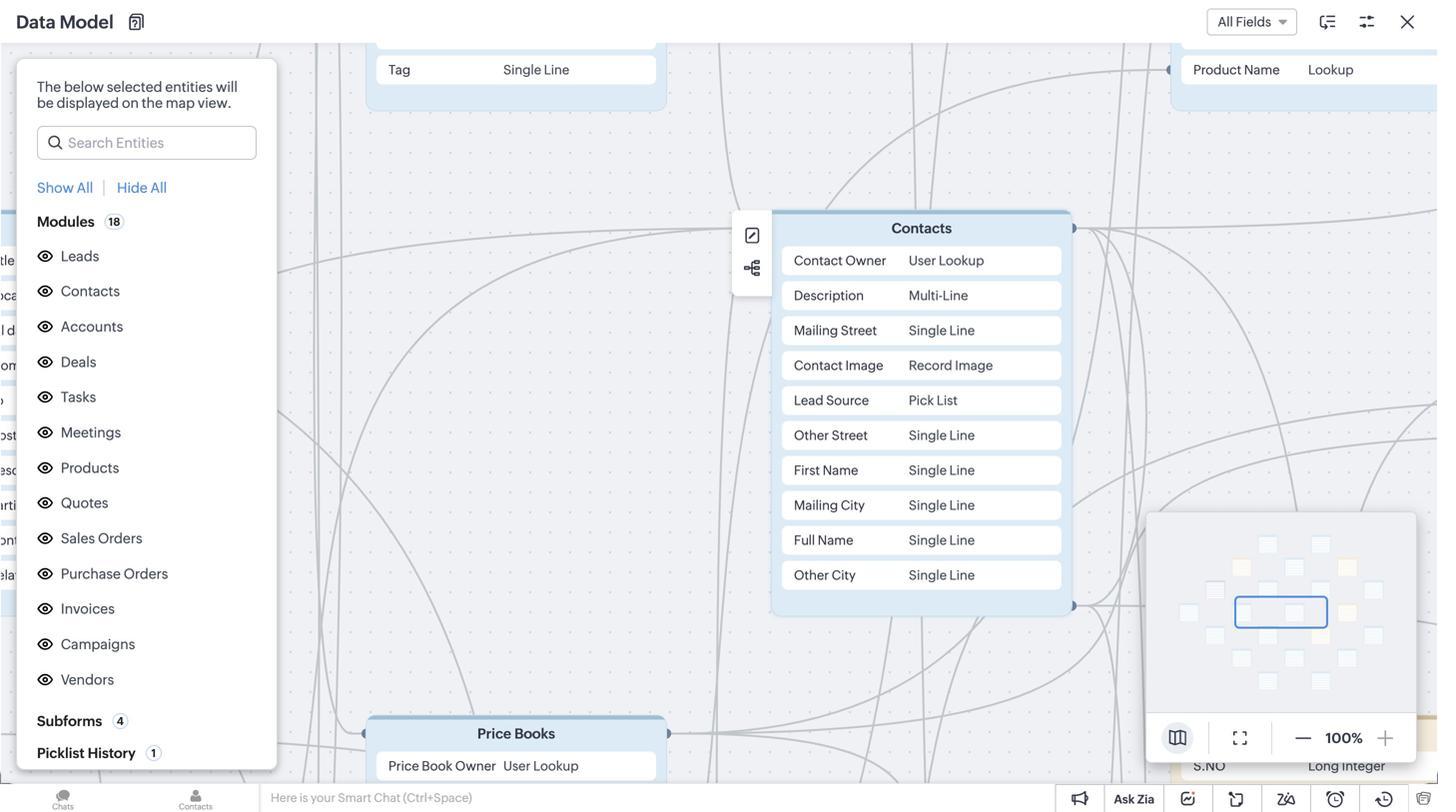 Task type: describe. For each thing, give the bounding box(es) containing it.
0 vertical spatial meetings
[[86, 220, 148, 236]]

widgets
[[48, 589, 102, 605]]

image for contact image
[[846, 358, 884, 373]]

single for first name
[[909, 463, 947, 478]]

contacts image
[[133, 784, 259, 812]]

apis
[[48, 424, 76, 440]]

1 horizontal spatial long
[[1309, 759, 1340, 774]]

profile image
[[1349, 8, 1381, 40]]

accounts
[[61, 319, 123, 335]]

here is your smart chat (ctrl+space)
[[271, 791, 472, 805]]

(ctrl+space)
[[403, 791, 472, 805]]

tag
[[389, 62, 411, 77]]

entities inside data model visualize the data model of your organisation, understand the complex relationship between the entities and its structures with ease.
[[816, 562, 864, 578]]

open model button
[[785, 600, 906, 632]]

contact owner
[[794, 253, 887, 268]]

connections link
[[48, 455, 131, 475]]

line for other street
[[950, 428, 975, 443]]

0 horizontal spatial price books
[[61, 707, 136, 723]]

the below selected entities will be displayed on the map view.
[[37, 79, 238, 111]]

the up relationship
[[681, 542, 703, 558]]

0 horizontal spatial user lookup
[[104, 428, 179, 443]]

data inside developer hub region
[[48, 622, 79, 638]]

hub
[[105, 390, 133, 406]]

vendors
[[61, 672, 114, 688]]

crm link
[[16, 14, 89, 35]]

2 vertical spatial user
[[504, 759, 531, 774]]

chats image
[[0, 784, 126, 812]]

other for other street
[[794, 428, 829, 443]]

mailing street
[[794, 323, 877, 338]]

mailing city
[[794, 498, 865, 513]]

of
[[781, 542, 795, 558]]

picklist
[[37, 745, 85, 761]]

on
[[122, 95, 139, 111]]

first
[[794, 463, 820, 478]]

chat
[[374, 791, 401, 805]]

line for tag
[[544, 62, 570, 77]]

tasks
[[61, 389, 96, 405]]

line for mailing city
[[950, 498, 975, 513]]

invoiced
[[1273, 726, 1330, 742]]

1 vertical spatial user
[[104, 428, 131, 443]]

ask zia
[[1114, 793, 1155, 806]]

with
[[981, 562, 1009, 578]]

single line for mailing city
[[909, 498, 975, 513]]

0 horizontal spatial long integer
[[104, 498, 181, 513]]

entities inside the below selected entities will be displayed on the map view.
[[165, 79, 213, 95]]

0 vertical spatial data
[[16, 12, 56, 32]]

multi- down sales orders
[[104, 568, 138, 583]]

the up the with
[[996, 542, 1017, 558]]

modules
[[37, 214, 95, 230]]

developer
[[33, 390, 102, 406]]

single line for other city
[[909, 568, 975, 583]]

data model link
[[48, 620, 124, 640]]

2 multi-module lookup from the top
[[104, 568, 231, 583]]

developer hub
[[33, 390, 133, 406]]

help
[[1352, 104, 1383, 120]]

0 horizontal spatial multi-line
[[104, 463, 163, 478]]

open model
[[805, 608, 886, 624]]

invoices
[[61, 601, 115, 617]]

model inside data model visualize the data model of your organisation, understand the complex relationship between the entities and its structures with ease.
[[843, 511, 904, 534]]

functions
[[48, 556, 113, 572]]

sales
[[61, 531, 95, 547]]

1
[[151, 747, 156, 760]]

contact for contact owner
[[794, 253, 843, 268]]

name for first name
[[823, 463, 859, 478]]

multi- down sdks
[[104, 463, 138, 478]]

orders for sales orders
[[98, 531, 142, 547]]

show
[[37, 180, 74, 196]]

line for description
[[943, 288, 969, 303]]

below
[[64, 79, 104, 95]]

subforms
[[37, 713, 102, 729]]

0 vertical spatial multi-line
[[909, 288, 969, 303]]

other city
[[794, 568, 856, 583]]

&
[[79, 424, 89, 440]]

history
[[88, 745, 136, 761]]

record
[[909, 358, 953, 373]]

data
[[705, 542, 734, 558]]

client
[[48, 655, 87, 671]]

organisation,
[[830, 542, 915, 558]]

relationship
[[652, 562, 729, 578]]

4
[[117, 715, 124, 728]]

all fields
[[1218, 14, 1272, 29]]

be
[[37, 95, 54, 111]]

0 vertical spatial data model
[[16, 12, 114, 32]]

mailing for mailing city
[[794, 498, 839, 513]]

widgets link
[[48, 587, 102, 607]]

leads
[[61, 248, 99, 264]]

invoiced items
[[1273, 726, 1371, 742]]

source
[[826, 393, 869, 408]]

all for show all
[[77, 180, 93, 196]]

single line for other street
[[909, 428, 975, 443]]

city for other city
[[832, 568, 856, 583]]

campaigns
[[61, 636, 135, 652]]

the down of
[[792, 562, 813, 578]]

s.no
[[1194, 759, 1226, 774]]

model inside developer hub region
[[82, 622, 124, 638]]

single for full name
[[909, 533, 947, 548]]

hide all
[[117, 180, 167, 196]]

1 vertical spatial meetings
[[61, 425, 121, 441]]

view.
[[198, 95, 232, 111]]

pick
[[909, 393, 934, 408]]

structures
[[912, 562, 978, 578]]

image for record image
[[955, 358, 993, 373]]

items
[[1333, 726, 1371, 742]]

list
[[937, 393, 958, 408]]

1 module from the top
[[138, 533, 183, 548]]

pick list
[[909, 393, 958, 408]]

model right the logo
[[60, 12, 114, 32]]

record image
[[909, 358, 993, 373]]

deals
[[61, 354, 96, 370]]

client script
[[48, 655, 129, 671]]

crm
[[48, 14, 89, 35]]

18
[[109, 216, 120, 228]]

0 vertical spatial long
[[104, 498, 135, 513]]

map
[[166, 95, 195, 111]]

full
[[794, 533, 815, 548]]

variables
[[48, 490, 106, 506]]

line for other city
[[950, 568, 975, 583]]

0 vertical spatial user lookup
[[909, 253, 985, 268]]

0 horizontal spatial contacts
[[61, 283, 120, 299]]



Task type: vqa. For each thing, say whether or not it's contained in the screenshot.


Task type: locate. For each thing, give the bounding box(es) containing it.
owner
[[846, 253, 887, 268], [455, 759, 496, 774]]

0 vertical spatial other
[[794, 428, 829, 443]]

0 vertical spatial integer
[[137, 498, 181, 513]]

setup
[[20, 87, 76, 110]]

2 horizontal spatial user
[[909, 253, 936, 268]]

0 vertical spatial orders
[[98, 531, 142, 547]]

home
[[112, 16, 152, 32]]

model down invoices
[[82, 622, 124, 638]]

mailing down description
[[794, 323, 839, 338]]

0 horizontal spatial all
[[77, 180, 93, 196]]

line
[[544, 62, 570, 77], [145, 288, 170, 303], [943, 288, 969, 303], [950, 323, 975, 338], [950, 428, 975, 443], [138, 463, 163, 478], [950, 463, 975, 478], [950, 498, 975, 513], [950, 533, 975, 548], [950, 568, 975, 583]]

full name
[[794, 533, 854, 548]]

2 other from the top
[[794, 568, 829, 583]]

price up "cases"
[[61, 707, 94, 723]]

1 vertical spatial books
[[515, 726, 555, 742]]

0 vertical spatial multi-module lookup
[[104, 533, 231, 548]]

0 vertical spatial owner
[[846, 253, 887, 268]]

2 image from the left
[[955, 358, 993, 373]]

image up source
[[846, 358, 884, 373]]

multi- up the purchase orders
[[104, 533, 138, 548]]

and
[[866, 562, 891, 578]]

1 vertical spatial integer
[[1342, 759, 1386, 774]]

name for full name
[[818, 533, 854, 548]]

understand
[[918, 542, 993, 558]]

multi-module lookup
[[104, 533, 231, 548], [104, 568, 231, 583]]

purchase
[[61, 566, 121, 582]]

price book owner user lookup
[[389, 759, 579, 774]]

0 vertical spatial your
[[798, 542, 827, 558]]

data model image
[[649, 199, 1049, 478]]

1 horizontal spatial long integer
[[1309, 759, 1386, 774]]

mailing
[[794, 323, 839, 338], [794, 498, 839, 513]]

name right first
[[823, 463, 859, 478]]

orders for purchase orders
[[124, 566, 168, 582]]

all
[[1218, 14, 1234, 29], [77, 180, 93, 196], [150, 180, 167, 196]]

the right on
[[142, 95, 163, 111]]

displayed
[[57, 95, 119, 111]]

1 horizontal spatial price
[[389, 759, 419, 774]]

1 horizontal spatial user lookup
[[909, 253, 985, 268]]

lookup
[[1309, 62, 1354, 77], [939, 253, 985, 268], [134, 428, 179, 443], [186, 533, 231, 548], [186, 568, 231, 583], [533, 759, 579, 774]]

fields
[[1236, 14, 1272, 29]]

single for other city
[[909, 568, 947, 583]]

orders right purchase
[[124, 566, 168, 582]]

0 horizontal spatial owner
[[455, 759, 496, 774]]

0 vertical spatial street
[[841, 323, 877, 338]]

quotes
[[61, 495, 108, 511]]

0 horizontal spatial price
[[61, 707, 94, 723]]

1 horizontal spatial price books
[[478, 726, 555, 742]]

all for hide all
[[150, 180, 167, 196]]

1 horizontal spatial user
[[504, 759, 531, 774]]

1 horizontal spatial multi-line
[[909, 288, 969, 303]]

hide
[[117, 180, 148, 196]]

0 horizontal spatial integer
[[137, 498, 181, 513]]

0 vertical spatial entities
[[165, 79, 213, 95]]

1 other from the top
[[794, 428, 829, 443]]

the
[[37, 79, 61, 95]]

mailing up full name
[[794, 498, 839, 513]]

contact up lead
[[794, 358, 843, 373]]

multi-
[[909, 288, 943, 303], [104, 463, 138, 478], [104, 533, 138, 548], [104, 568, 138, 583]]

single line
[[504, 62, 570, 77], [104, 288, 170, 303], [909, 323, 975, 338], [909, 428, 975, 443], [909, 463, 975, 478], [909, 498, 975, 513], [909, 533, 975, 548], [909, 568, 975, 583]]

2 module from the top
[[138, 568, 183, 583]]

1 vertical spatial contacts
[[61, 283, 120, 299]]

0 vertical spatial city
[[841, 498, 865, 513]]

1 horizontal spatial integer
[[1342, 759, 1386, 774]]

price up price book owner user lookup
[[478, 726, 512, 742]]

0 horizontal spatial your
[[311, 791, 336, 805]]

single
[[504, 62, 542, 77], [104, 288, 142, 303], [909, 323, 947, 338], [909, 428, 947, 443], [909, 463, 947, 478], [909, 498, 947, 513], [909, 533, 947, 548], [909, 568, 947, 583]]

multi-module lookup up the purchase orders
[[104, 533, 231, 548]]

1 vertical spatial orders
[[124, 566, 168, 582]]

0 horizontal spatial user
[[104, 428, 131, 443]]

street up contact image on the top of page
[[841, 323, 877, 338]]

1 vertical spatial mailing
[[794, 498, 839, 513]]

picklist history
[[37, 745, 136, 761]]

all right hide
[[150, 180, 167, 196]]

entities left will at the left top of the page
[[165, 79, 213, 95]]

developer hub button
[[0, 379, 260, 416]]

open
[[805, 608, 842, 624]]

model inside button
[[844, 608, 886, 624]]

0 vertical spatial books
[[97, 707, 136, 723]]

apis & sdks link
[[48, 422, 126, 442]]

between
[[732, 562, 789, 578]]

multi-module lookup down sales orders
[[104, 568, 231, 583]]

1 vertical spatial long integer
[[1309, 759, 1386, 774]]

single line for first name
[[909, 463, 975, 478]]

owner up description
[[846, 253, 887, 268]]

books up price book owner user lookup
[[515, 726, 555, 742]]

city for mailing city
[[841, 498, 865, 513]]

data model down invoices
[[48, 622, 124, 638]]

1 vertical spatial multi-module lookup
[[104, 568, 231, 583]]

price left book
[[389, 759, 419, 774]]

orders up the purchase orders
[[98, 531, 142, 547]]

street for other street
[[832, 428, 868, 443]]

logo image
[[16, 16, 40, 32]]

0 vertical spatial mailing
[[794, 323, 839, 338]]

all left fields
[[1218, 14, 1234, 29]]

contacts
[[892, 220, 952, 236], [61, 283, 120, 299]]

client script link
[[48, 653, 129, 673]]

1 vertical spatial contact
[[794, 358, 843, 373]]

1 vertical spatial other
[[794, 568, 829, 583]]

name right product
[[1245, 62, 1280, 77]]

data model up the
[[16, 12, 114, 32]]

your inside data model visualize the data model of your organisation, understand the complex relationship between the entities and its structures with ease.
[[798, 542, 827, 558]]

2 mailing from the top
[[794, 498, 839, 513]]

1 vertical spatial entities
[[816, 562, 864, 578]]

user right book
[[504, 759, 531, 774]]

line for full name
[[950, 533, 975, 548]]

1 vertical spatial multi-line
[[104, 463, 163, 478]]

price books
[[61, 707, 136, 723], [478, 726, 555, 742]]

home link
[[96, 0, 168, 48]]

checkbox
[[104, 323, 166, 338]]

city
[[841, 498, 865, 513], [832, 568, 856, 583]]

ask
[[1114, 793, 1135, 806]]

1 vertical spatial city
[[832, 568, 856, 583]]

purchase orders
[[61, 566, 168, 582]]

other
[[794, 428, 829, 443], [794, 568, 829, 583]]

1 vertical spatial owner
[[455, 759, 496, 774]]

profile element
[[1337, 0, 1393, 48]]

the
[[142, 95, 163, 111], [681, 542, 703, 558], [996, 542, 1017, 558], [792, 562, 813, 578]]

multi- up record
[[909, 288, 943, 303]]

0 horizontal spatial long
[[104, 498, 135, 513]]

single for other street
[[909, 428, 947, 443]]

1 horizontal spatial all
[[150, 180, 167, 196]]

1 horizontal spatial contacts
[[892, 220, 952, 236]]

is
[[300, 791, 308, 805]]

1 horizontal spatial owner
[[846, 253, 887, 268]]

integer down items
[[1342, 759, 1386, 774]]

apis & sdks
[[48, 424, 126, 440]]

product
[[1194, 62, 1242, 77]]

1 contact from the top
[[794, 253, 843, 268]]

model
[[737, 542, 779, 558]]

1 vertical spatial module
[[138, 568, 183, 583]]

0 vertical spatial contact
[[794, 253, 843, 268]]

book
[[422, 759, 453, 774]]

1 horizontal spatial entities
[[816, 562, 864, 578]]

2 horizontal spatial all
[[1218, 14, 1234, 29]]

products
[[61, 460, 119, 476]]

1 vertical spatial price
[[478, 726, 512, 742]]

single line for tag
[[504, 62, 570, 77]]

user right &
[[104, 428, 131, 443]]

image right record
[[955, 358, 993, 373]]

0 vertical spatial price books
[[61, 707, 136, 723]]

line for mailing street
[[950, 323, 975, 338]]

model right the open
[[844, 608, 886, 624]]

cases
[[61, 742, 100, 758]]

mailing for mailing street
[[794, 323, 839, 338]]

1 horizontal spatial books
[[515, 726, 555, 742]]

1 horizontal spatial your
[[798, 542, 827, 558]]

1 horizontal spatial image
[[955, 358, 993, 373]]

2 horizontal spatial price
[[478, 726, 512, 742]]

street down source
[[832, 428, 868, 443]]

long integer up sales orders
[[104, 498, 181, 513]]

product name
[[1194, 62, 1280, 77]]

single for tag
[[504, 62, 542, 77]]

owner right book
[[455, 759, 496, 774]]

contact for contact image
[[794, 358, 843, 373]]

1 vertical spatial long
[[1309, 759, 1340, 774]]

module up the purchase orders
[[138, 533, 183, 548]]

other street
[[794, 428, 868, 443]]

entities down full name
[[816, 562, 864, 578]]

developer hub region
[[0, 416, 260, 680]]

data inside data model visualize the data model of your organisation, understand the complex relationship between the entities and its structures with ease.
[[795, 511, 839, 534]]

variables link
[[48, 488, 106, 508]]

lead
[[794, 393, 824, 408]]

contact
[[794, 253, 843, 268], [794, 358, 843, 373]]

module down sales orders
[[138, 568, 183, 583]]

integer up sales orders
[[137, 498, 181, 513]]

0 vertical spatial user
[[909, 253, 936, 268]]

other down lead
[[794, 428, 829, 443]]

0 vertical spatial name
[[1245, 62, 1280, 77]]

first name
[[794, 463, 859, 478]]

model
[[60, 12, 114, 32], [843, 511, 904, 534], [844, 608, 886, 624], [82, 622, 124, 638]]

1 vertical spatial data model
[[48, 622, 124, 638]]

multi-line up record
[[909, 288, 969, 303]]

all right show
[[77, 180, 93, 196]]

sdks
[[92, 424, 126, 440]]

1 vertical spatial street
[[832, 428, 868, 443]]

single for mailing city
[[909, 498, 947, 513]]

price books up price book owner user lookup
[[478, 726, 555, 742]]

name right full
[[818, 533, 854, 548]]

long down "invoiced items"
[[1309, 759, 1340, 774]]

0 horizontal spatial entities
[[165, 79, 213, 95]]

1 mailing from the top
[[794, 323, 839, 338]]

1 image from the left
[[846, 358, 884, 373]]

will
[[216, 79, 238, 95]]

2 vertical spatial price
[[389, 759, 419, 774]]

your right of
[[798, 542, 827, 558]]

single for mailing street
[[909, 323, 947, 338]]

module
[[138, 533, 183, 548], [138, 568, 183, 583]]

ease.
[[1012, 562, 1046, 578]]

contact up description
[[794, 253, 843, 268]]

line for first name
[[950, 463, 975, 478]]

1 vertical spatial price books
[[478, 726, 555, 742]]

single line for full name
[[909, 533, 975, 548]]

description
[[794, 288, 864, 303]]

your
[[798, 542, 827, 558], [311, 791, 336, 805]]

multi-line down sdks
[[104, 463, 163, 478]]

0 vertical spatial contacts
[[892, 220, 952, 236]]

0 vertical spatial price
[[61, 707, 94, 723]]

2 vertical spatial name
[[818, 533, 854, 548]]

books
[[97, 707, 136, 723], [515, 726, 555, 742]]

long integer down items
[[1309, 759, 1386, 774]]

contact image
[[794, 358, 884, 373]]

1 vertical spatial user lookup
[[104, 428, 179, 443]]

1 multi-module lookup from the top
[[104, 533, 231, 548]]

model up organisation,
[[843, 511, 904, 534]]

other for other city
[[794, 568, 829, 583]]

0 vertical spatial long integer
[[104, 498, 181, 513]]

books up the history at the left of the page
[[97, 707, 136, 723]]

smart
[[338, 791, 372, 805]]

connections
[[48, 457, 131, 473]]

Search Entities text field
[[38, 127, 256, 159]]

user right the "contact owner"
[[909, 253, 936, 268]]

data model visualize the data model of your organisation, understand the complex relationship between the entities and its structures with ease.
[[622, 511, 1077, 578]]

name for product name
[[1245, 62, 1280, 77]]

1 vertical spatial data
[[795, 511, 839, 534]]

2 contact from the top
[[794, 358, 843, 373]]

price books down vendors
[[61, 707, 136, 723]]

complex
[[1020, 542, 1077, 558]]

city left and
[[832, 568, 856, 583]]

selected
[[107, 79, 162, 95]]

0 horizontal spatial books
[[97, 707, 136, 723]]

1 vertical spatial your
[[311, 791, 336, 805]]

0 vertical spatial module
[[138, 533, 183, 548]]

1 vertical spatial name
[[823, 463, 859, 478]]

other down of
[[794, 568, 829, 583]]

city down first name at the right bottom
[[841, 498, 865, 513]]

data model inside developer hub region
[[48, 622, 124, 638]]

0 horizontal spatial image
[[846, 358, 884, 373]]

street for mailing street
[[841, 323, 877, 338]]

the inside the below selected entities will be displayed on the map view.
[[142, 95, 163, 111]]

circuits link
[[48, 521, 98, 541]]

single line for mailing street
[[909, 323, 975, 338]]

2 vertical spatial data
[[48, 622, 79, 638]]

long up sales orders
[[104, 498, 135, 513]]

here
[[271, 791, 297, 805]]

your right 'is' at the left of the page
[[311, 791, 336, 805]]

script
[[89, 655, 129, 671]]



